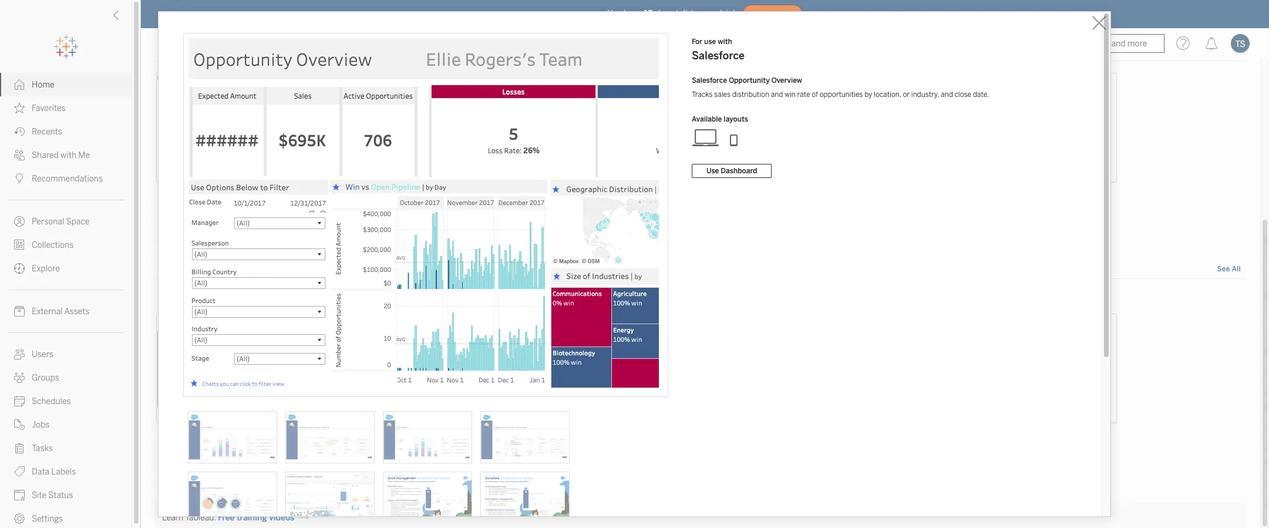 Task type: describe. For each thing, give the bounding box(es) containing it.
personal space link
[[0, 210, 132, 233]]

trial.
[[720, 9, 738, 19]]

eloqua
[[583, 432, 609, 442]]

personal
[[32, 217, 64, 227]]

global indicators
[[163, 191, 229, 201]]

minutes for tourism
[[566, 208, 592, 216]]

explore link
[[0, 257, 132, 280]]

salesforce sales cloud - sales pipeline image
[[383, 411, 472, 463]]

free training videos link
[[218, 513, 309, 523]]

global
[[163, 191, 188, 201]]

right arrow image
[[299, 513, 309, 523]]

all
[[1232, 265, 1241, 273]]

opportunity
[[729, 76, 770, 85]]

0 horizontal spatial your
[[343, 292, 360, 302]]

now
[[772, 10, 788, 18]]

available layouts
[[692, 115, 748, 123]]

home
[[32, 80, 54, 90]]

use
[[707, 167, 719, 175]]

from
[[178, 292, 196, 302]]

shared with me link
[[0, 143, 132, 167]]

status
[[48, 491, 73, 501]]

space
[[66, 217, 90, 227]]

0 horizontal spatial in
[[325, 292, 331, 302]]

tourism
[[556, 191, 587, 201]]

business
[[360, 191, 394, 201]]

tasks link
[[0, 437, 132, 460]]

accelerators
[[157, 261, 218, 274]]

recommendations link
[[0, 167, 132, 190]]

buy now
[[757, 10, 788, 18]]

by
[[865, 90, 873, 99]]

recents
[[32, 127, 62, 137]]

location,
[[874, 90, 902, 99]]

groups
[[32, 373, 59, 383]]

pre-
[[205, 292, 220, 302]]

navigation panel element
[[0, 35, 132, 528]]

data labels link
[[0, 460, 132, 484]]

buy now button
[[742, 5, 803, 23]]

external assets
[[32, 307, 89, 317]]

available
[[692, 115, 722, 123]]

learn tableau.
[[162, 513, 216, 523]]

use dashboard button
[[692, 164, 772, 178]]

training
[[237, 513, 267, 523]]

have
[[624, 9, 642, 19]]

see all
[[1218, 265, 1241, 273]]

sales
[[714, 90, 731, 99]]

for
[[692, 38, 703, 46]]

with inside shared with me 'link'
[[61, 150, 76, 160]]

2 and from the left
[[941, 90, 953, 99]]

days
[[656, 9, 674, 19]]

ago for business
[[397, 208, 409, 216]]

oracle
[[556, 432, 581, 442]]

shared with me
[[32, 150, 90, 160]]

or for industry,
[[903, 90, 910, 99]]

sign
[[307, 292, 323, 302]]

tracks
[[692, 90, 713, 99]]

25 for tourism
[[556, 208, 564, 216]]

phone image
[[720, 128, 748, 147]]

salesforce sales cloud - weighted sales pipeline image
[[188, 411, 277, 463]]

1 vertical spatial use
[[419, 292, 432, 302]]

workbook.
[[238, 292, 277, 302]]

you
[[608, 9, 622, 19]]

simply
[[279, 292, 305, 302]]

salesforce opportunity overview tracks sales distribution and win rate of opportunities by location, or industry, and close date.
[[692, 76, 989, 99]]

1 to from the left
[[333, 292, 341, 302]]

overview
[[772, 76, 803, 85]]

free training videos
[[218, 513, 295, 523]]

data
[[32, 467, 49, 477]]

site status
[[32, 491, 73, 501]]

salesforce service cloud - voice call image
[[286, 411, 375, 463]]

shared
[[32, 150, 59, 160]]

me
[[78, 150, 90, 160]]

start from a pre-built workbook. simply sign in to your data source, or use sample data to get started.
[[157, 292, 535, 302]]

opportunities
[[820, 90, 863, 99]]

settings
[[32, 514, 63, 524]]

external
[[32, 307, 63, 317]]

site
[[32, 491, 46, 501]]

1 and from the left
[[771, 90, 783, 99]]

site status link
[[0, 484, 132, 507]]

25 minutes ago for tourism
[[556, 208, 605, 216]]

schedules link
[[0, 390, 132, 413]]

data labels
[[32, 467, 76, 477]]



Task type: locate. For each thing, give the bounding box(es) containing it.
1 horizontal spatial to
[[482, 292, 490, 302]]

1 ago from the left
[[201, 208, 213, 216]]

with right the for
[[718, 38, 732, 46]]

2 25 from the left
[[556, 208, 564, 216]]

videos
[[269, 513, 295, 523]]

use
[[704, 38, 716, 46], [419, 292, 432, 302]]

tasks
[[32, 444, 53, 454]]

oracle eloqua
[[556, 432, 609, 442]]

1 horizontal spatial minutes
[[370, 208, 396, 216]]

see
[[1218, 265, 1231, 273]]

1 horizontal spatial in
[[691, 9, 698, 19]]

salesforce nonprofit cloud - donations image
[[481, 472, 570, 524]]

dashboard
[[721, 167, 758, 175]]

1 horizontal spatial your
[[700, 9, 718, 19]]

with
[[718, 38, 732, 46], [61, 150, 76, 160]]

marketo
[[360, 432, 392, 442]]

2 25 minutes ago from the left
[[556, 208, 605, 216]]

1 data from the left
[[361, 292, 378, 302]]

1 minutes from the left
[[173, 208, 199, 216]]

rate
[[798, 90, 810, 99]]

started.
[[506, 292, 535, 302]]

learn
[[162, 513, 183, 523]]

in
[[691, 9, 698, 19], [325, 292, 331, 302]]

indicators
[[190, 191, 229, 201]]

data
[[361, 292, 378, 302], [464, 292, 480, 302]]

0 vertical spatial your
[[700, 9, 718, 19]]

or right location,
[[903, 90, 910, 99]]

1 horizontal spatial 25
[[556, 208, 564, 216]]

with left me
[[61, 150, 76, 160]]

to right sign
[[333, 292, 341, 302]]

26 minutes ago
[[360, 208, 409, 216]]

buy
[[757, 10, 771, 18]]

explore
[[32, 264, 60, 274]]

home link
[[0, 73, 132, 96]]

0 vertical spatial or
[[903, 90, 910, 99]]

in right sign
[[325, 292, 331, 302]]

industry,
[[912, 90, 940, 99]]

1 vertical spatial your
[[343, 292, 360, 302]]

13
[[644, 9, 653, 19]]

layouts
[[724, 115, 748, 123]]

minutes for business
[[370, 208, 396, 216]]

your left trial.
[[700, 9, 718, 19]]

left
[[676, 9, 689, 19]]

recents link
[[0, 120, 132, 143]]

use dashboard
[[707, 167, 758, 175]]

date.
[[973, 90, 989, 99]]

source,
[[380, 292, 407, 302]]

for use with salesforce
[[692, 38, 745, 62]]

0 vertical spatial salesforce
[[692, 49, 745, 62]]

0 horizontal spatial 25
[[163, 208, 172, 216]]

0 vertical spatial with
[[718, 38, 732, 46]]

minutes down global indicators
[[173, 208, 199, 216]]

see all link
[[1217, 263, 1242, 276]]

salesforce
[[692, 49, 745, 62], [692, 76, 727, 85], [163, 432, 204, 442]]

distribution
[[732, 90, 770, 99]]

assets
[[64, 307, 89, 317]]

salesforce inside salesforce opportunity overview tracks sales distribution and win rate of opportunities by location, or industry, and close date.
[[692, 76, 727, 85]]

0 horizontal spatial ago
[[201, 208, 213, 216]]

2 horizontal spatial ago
[[593, 208, 605, 216]]

2 ago from the left
[[397, 208, 409, 216]]

close
[[955, 90, 972, 99]]

start
[[157, 292, 177, 302]]

1 25 minutes ago from the left
[[163, 208, 213, 216]]

ago for global indicators
[[201, 208, 213, 216]]

schedules
[[32, 397, 71, 407]]

0 horizontal spatial or
[[409, 292, 417, 302]]

salesforce admin insights image
[[286, 472, 375, 524]]

tableau.
[[185, 513, 216, 523]]

minutes for global indicators
[[173, 208, 199, 216]]

jobs link
[[0, 413, 132, 437]]

1 horizontal spatial with
[[718, 38, 732, 46]]

0 horizontal spatial 25 minutes ago
[[163, 208, 213, 216]]

0 horizontal spatial with
[[61, 150, 76, 160]]

1 vertical spatial with
[[61, 150, 76, 160]]

with inside for use with salesforce
[[718, 38, 732, 46]]

data right the sample
[[464, 292, 480, 302]]

your
[[700, 9, 718, 19], [343, 292, 360, 302]]

built
[[220, 292, 237, 302]]

2 data from the left
[[464, 292, 480, 302]]

2 minutes from the left
[[370, 208, 396, 216]]

25 minutes ago for global indicators
[[163, 208, 213, 216]]

1 horizontal spatial 25 minutes ago
[[556, 208, 605, 216]]

use inside for use with salesforce
[[704, 38, 716, 46]]

you have 13 days left in your trial.
[[608, 9, 738, 19]]

0 horizontal spatial minutes
[[173, 208, 199, 216]]

3 ago from the left
[[593, 208, 605, 216]]

in right the left
[[691, 9, 698, 19]]

2 horizontal spatial minutes
[[566, 208, 592, 216]]

1 horizontal spatial and
[[941, 90, 953, 99]]

your right sign
[[343, 292, 360, 302]]

and left close
[[941, 90, 953, 99]]

or inside salesforce opportunity overview tracks sales distribution and win rate of opportunities by location, or industry, and close date.
[[903, 90, 910, 99]]

1 vertical spatial or
[[409, 292, 417, 302]]

3 minutes from the left
[[566, 208, 592, 216]]

labels
[[51, 467, 76, 477]]

personal space
[[32, 217, 90, 227]]

main navigation. press the up and down arrow keys to access links. element
[[0, 73, 132, 528]]

favorites
[[32, 103, 66, 113]]

settings link
[[0, 507, 132, 528]]

use right the for
[[704, 38, 716, 46]]

1 horizontal spatial use
[[704, 38, 716, 46]]

groups link
[[0, 366, 132, 390]]

salesforce service cloud - service desk image
[[481, 411, 570, 463]]

2 vertical spatial salesforce
[[163, 432, 204, 442]]

0 horizontal spatial to
[[333, 292, 341, 302]]

1 horizontal spatial data
[[464, 292, 480, 302]]

a
[[198, 292, 203, 302]]

or for use
[[409, 292, 417, 302]]

25 down tourism
[[556, 208, 564, 216]]

salesforce for salesforce
[[163, 432, 204, 442]]

25 minutes ago down global indicators
[[163, 208, 213, 216]]

salesforce nonprofit cloud - grant management image
[[383, 472, 472, 524]]

1 horizontal spatial or
[[903, 90, 910, 99]]

salesforce for salesforce opportunity overview tracks sales distribution and win rate of opportunities by location, or industry, and close date.
[[692, 76, 727, 85]]

1 vertical spatial in
[[325, 292, 331, 302]]

25 minutes ago down tourism
[[556, 208, 605, 216]]

1 horizontal spatial ago
[[397, 208, 409, 216]]

of
[[812, 90, 818, 99]]

25 down global
[[163, 208, 172, 216]]

ago
[[201, 208, 213, 216], [397, 208, 409, 216], [593, 208, 605, 216]]

0 horizontal spatial and
[[771, 90, 783, 99]]

and
[[771, 90, 783, 99], [941, 90, 953, 99]]

25 minutes ago
[[163, 208, 213, 216], [556, 208, 605, 216]]

users link
[[0, 343, 132, 366]]

data left "source,"
[[361, 292, 378, 302]]

users
[[32, 350, 53, 360]]

25 for global indicators
[[163, 208, 172, 216]]

minutes down tourism
[[566, 208, 592, 216]]

0 vertical spatial in
[[691, 9, 698, 19]]

ago for tourism
[[593, 208, 605, 216]]

0 horizontal spatial use
[[419, 292, 432, 302]]

1 vertical spatial salesforce
[[692, 76, 727, 85]]

favorites link
[[0, 96, 132, 120]]

25
[[163, 208, 172, 216], [556, 208, 564, 216]]

and left win
[[771, 90, 783, 99]]

0 vertical spatial use
[[704, 38, 716, 46]]

laptop image
[[692, 128, 720, 147]]

win
[[785, 90, 796, 99]]

2 to from the left
[[482, 292, 490, 302]]

to left "get"
[[482, 292, 490, 302]]

salesforce consumer goods cloud - key account management image
[[188, 472, 277, 524]]

jobs
[[32, 420, 50, 430]]

1 25 from the left
[[163, 208, 172, 216]]

use left the sample
[[419, 292, 432, 302]]

or right "source,"
[[409, 292, 417, 302]]

recommendations
[[32, 174, 103, 184]]

0 horizontal spatial data
[[361, 292, 378, 302]]

collections
[[32, 240, 74, 250]]

minutes down business
[[370, 208, 396, 216]]



Task type: vqa. For each thing, say whether or not it's contained in the screenshot.
Jobs at the left
yes



